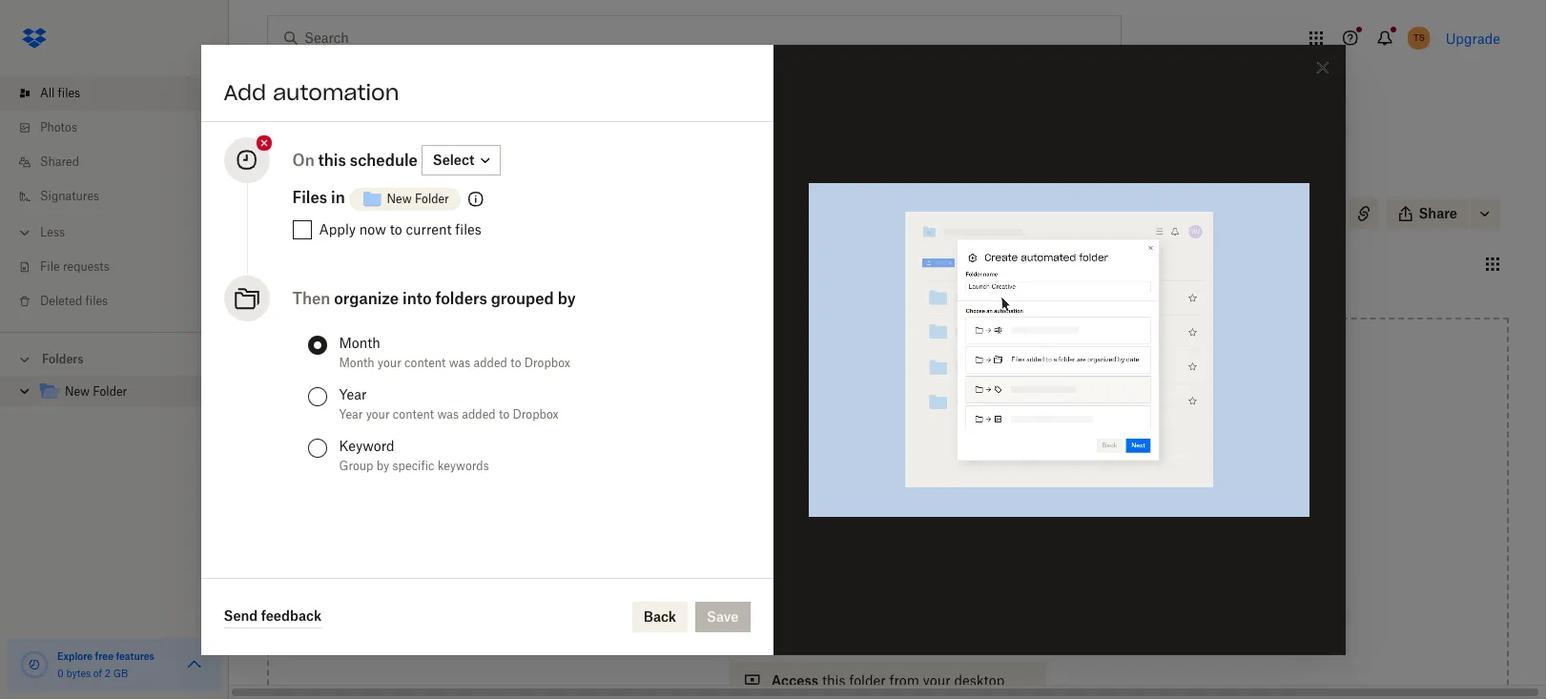 Task type: vqa. For each thing, say whether or not it's contained in the screenshot.
'Choose' related to Choose a file format to convert videos to
no



Task type: locate. For each thing, give the bounding box(es) containing it.
files up photos
[[58, 86, 80, 100]]

0 vertical spatial added
[[474, 356, 507, 370]]

added up keywords
[[462, 407, 496, 422]]

month
[[339, 335, 380, 351], [339, 356, 375, 370]]

current
[[406, 221, 452, 237]]

1 vertical spatial added
[[462, 407, 496, 422]]

by down "keyword"
[[377, 459, 390, 473]]

1 month from the top
[[339, 335, 380, 351]]

only
[[1217, 206, 1243, 220]]

dropbox for year
[[513, 407, 559, 422]]

files inside deleted files link
[[85, 294, 108, 308]]

desktop
[[955, 673, 1005, 689]]

this right on
[[318, 150, 346, 169]]

0 vertical spatial this
[[318, 150, 346, 169]]

0 horizontal spatial new folder
[[65, 384, 127, 399]]

1 vertical spatial your
[[366, 407, 390, 422]]

0 vertical spatial all
[[40, 86, 55, 100]]

added inside year year your content was added to dropbox
[[462, 407, 496, 422]]

share
[[1419, 205, 1458, 221]]

2 year from the top
[[339, 407, 363, 422]]

all files link up shared "link"
[[15, 76, 229, 111]]

by right the grouped
[[558, 289, 576, 308]]

year up "keyword"
[[339, 407, 363, 422]]

2 horizontal spatial new folder
[[387, 192, 449, 206]]

year
[[339, 386, 367, 402], [339, 407, 363, 422]]

was up keyword group by specific keywords
[[437, 407, 459, 422]]

was
[[449, 356, 471, 370], [437, 407, 459, 422]]

2 horizontal spatial folder
[[415, 192, 449, 206]]

file requests link
[[15, 250, 229, 284]]

1 horizontal spatial all files
[[267, 176, 307, 190]]

by
[[558, 289, 576, 308], [377, 459, 390, 473]]

0 vertical spatial folder
[[613, 122, 647, 136]]

shared link
[[15, 145, 229, 179]]

gb
[[113, 668, 128, 679]]

content inside the month month your content was added to dropbox
[[405, 356, 446, 370]]

folder left from
[[849, 673, 886, 689]]

0 vertical spatial month
[[339, 335, 380, 351]]

all files list item
[[0, 76, 229, 111]]

0 horizontal spatial all files
[[40, 86, 80, 100]]

0 horizontal spatial all files link
[[15, 76, 229, 111]]

was up year year your content was added to dropbox
[[449, 356, 471, 370]]

files right deleted
[[85, 294, 108, 308]]

files inside all files list item
[[58, 86, 80, 100]]

all files link down on
[[267, 174, 307, 193]]

new inside button
[[387, 192, 412, 206]]

send feedback
[[224, 608, 322, 624]]

1 vertical spatial content
[[393, 407, 434, 422]]

your inside year year your content was added to dropbox
[[366, 407, 390, 422]]

content inside year year your content was added to dropbox
[[393, 407, 434, 422]]

added
[[474, 356, 507, 370], [462, 407, 496, 422]]

dropbox inside year year your content was added to dropbox
[[513, 407, 559, 422]]

new left apply
[[267, 202, 305, 224]]

folder inside button
[[415, 192, 449, 206]]

list
[[0, 65, 229, 332]]

drop
[[806, 507, 839, 523]]

month down organize
[[339, 356, 375, 370]]

1 vertical spatial by
[[377, 459, 390, 473]]

to down the month month your content was added to dropbox
[[499, 407, 510, 422]]

dropbox image
[[15, 19, 53, 57]]

was for month
[[449, 356, 471, 370]]

this schedule
[[318, 150, 418, 169]]

keywords
[[438, 459, 489, 473]]

0 vertical spatial was
[[449, 356, 471, 370]]

all files up photos
[[40, 86, 80, 100]]

0 horizontal spatial by
[[377, 459, 390, 473]]

select button
[[421, 145, 501, 175]]

to down the grouped
[[511, 356, 521, 370]]

content up year year your content was added to dropbox
[[405, 356, 446, 370]]

1 horizontal spatial new folder
[[267, 202, 366, 224]]

keyword
[[339, 438, 395, 454]]

all inside list item
[[40, 86, 55, 100]]

2 horizontal spatial new
[[387, 192, 412, 206]]

content
[[405, 356, 446, 370], [393, 407, 434, 422]]

1 vertical spatial this
[[822, 673, 846, 689]]

1 vertical spatial year
[[339, 407, 363, 422]]

0 horizontal spatial folder
[[93, 384, 127, 399]]

this right access
[[822, 673, 846, 689]]

0 horizontal spatial folder
[[613, 122, 647, 136]]

1 vertical spatial dropbox
[[513, 407, 559, 422]]

2 vertical spatial your
[[923, 673, 951, 689]]

0 horizontal spatial new
[[65, 384, 90, 399]]

new
[[387, 192, 412, 206], [267, 202, 305, 224], [65, 384, 90, 399]]

folder
[[415, 192, 449, 206], [310, 202, 366, 224], [93, 384, 127, 399]]

new folder for new folder button
[[387, 192, 449, 206]]

folder right create
[[613, 122, 647, 136]]

1 vertical spatial was
[[437, 407, 459, 422]]

group
[[339, 459, 373, 473]]

have
[[1268, 206, 1294, 220]]

added up year year your content was added to dropbox
[[474, 356, 507, 370]]

photos link
[[15, 111, 229, 145]]

deleted files
[[40, 294, 108, 308]]

0 vertical spatial your
[[378, 356, 402, 370]]

new folder up current
[[387, 192, 449, 206]]

upgrade
[[1446, 30, 1501, 46]]

1 horizontal spatial folder
[[310, 202, 366, 224]]

dropbox inside the month month your content was added to dropbox
[[524, 356, 570, 370]]

all files
[[40, 86, 80, 100], [267, 176, 307, 190]]

drop files here to upload,
[[806, 507, 970, 523]]

0 vertical spatial year
[[339, 386, 367, 402]]

0 vertical spatial content
[[405, 356, 446, 370]]

files
[[292, 187, 327, 207]]

into
[[403, 289, 432, 308]]

1 vertical spatial month
[[339, 356, 375, 370]]

all files link
[[15, 76, 229, 111], [267, 174, 307, 193]]

was inside the month month your content was added to dropbox
[[449, 356, 471, 370]]

new folder down on
[[267, 202, 366, 224]]

added inside the month month your content was added to dropbox
[[474, 356, 507, 370]]

your down organize
[[378, 356, 402, 370]]

upgrade link
[[1446, 30, 1501, 46]]

apply now to current files
[[319, 221, 482, 237]]

folder
[[613, 122, 647, 136], [849, 673, 886, 689]]

1 horizontal spatial all files link
[[267, 174, 307, 193]]

new folder down "folders" button
[[65, 384, 127, 399]]

your up "keyword"
[[366, 407, 390, 422]]

all files down on
[[267, 176, 307, 190]]

1 horizontal spatial this
[[822, 673, 846, 689]]

new up apply now to current files
[[387, 192, 412, 206]]

your for year
[[366, 407, 390, 422]]

0 vertical spatial by
[[558, 289, 576, 308]]

content up keyword group by specific keywords
[[393, 407, 434, 422]]

file requests
[[40, 260, 110, 274]]

your for month
[[378, 356, 402, 370]]

create folder
[[570, 122, 647, 136]]

was inside year year your content was added to dropbox
[[437, 407, 459, 422]]

organize
[[334, 289, 399, 308]]

files
[[58, 86, 80, 100], [285, 176, 307, 190], [455, 221, 482, 237], [85, 294, 108, 308], [842, 507, 869, 523]]

year right year radio
[[339, 386, 367, 402]]

content for year
[[393, 407, 434, 422]]

all
[[40, 86, 55, 100], [267, 176, 282, 190]]

month right month radio
[[339, 335, 380, 351]]

your
[[378, 356, 402, 370], [366, 407, 390, 422], [923, 673, 951, 689]]

folder permissions image
[[464, 188, 487, 211]]

0 horizontal spatial this
[[318, 150, 346, 169]]

1 vertical spatial all
[[267, 176, 282, 190]]

new folder
[[387, 192, 449, 206], [267, 202, 366, 224], [65, 384, 127, 399]]

your right from
[[923, 673, 951, 689]]

here
[[873, 507, 902, 523]]

folder for new folder button
[[415, 192, 449, 206]]

then
[[292, 289, 331, 308]]

more ways to add content element
[[726, 622, 1051, 699]]

explore free features 0 bytes of 2 gb
[[57, 651, 154, 679]]

new down folders
[[65, 384, 90, 399]]

this inside more ways to add content element
[[822, 673, 846, 689]]

1 horizontal spatial folder
[[849, 673, 886, 689]]

all up photos
[[40, 86, 55, 100]]

0 horizontal spatial all
[[40, 86, 55, 100]]

files down folder permissions image
[[455, 221, 482, 237]]

folder inside create folder button
[[613, 122, 647, 136]]

access this folder from your desktop
[[772, 673, 1005, 689]]

0 vertical spatial dropbox
[[524, 356, 570, 370]]

new folder inside new folder link
[[65, 384, 127, 399]]

less
[[40, 225, 65, 239]]

quota usage element
[[19, 650, 50, 680]]

your inside the month month your content was added to dropbox
[[378, 356, 402, 370]]

back button
[[632, 602, 688, 632]]

dropbox
[[524, 356, 570, 370], [513, 407, 559, 422]]

send
[[224, 608, 258, 624]]

new folder inside new folder button
[[387, 192, 449, 206]]

0 vertical spatial all files
[[40, 86, 80, 100]]

1 vertical spatial folder
[[849, 673, 886, 689]]

create folder button
[[557, 76, 687, 149]]

shared
[[40, 155, 79, 169]]

keyword group by specific keywords
[[339, 438, 489, 473]]

added for month
[[474, 356, 507, 370]]

new folder link
[[38, 380, 214, 405]]

all left files
[[267, 176, 282, 190]]

month month your content was added to dropbox
[[339, 335, 570, 370]]

features
[[116, 651, 154, 662]]

to
[[390, 221, 402, 237], [511, 356, 521, 370], [499, 407, 510, 422], [905, 507, 918, 523]]

this
[[318, 150, 346, 169], [822, 673, 846, 689]]

photos
[[40, 120, 77, 135]]

year year your content was added to dropbox
[[339, 386, 559, 422]]

signatures
[[40, 189, 99, 203]]

select
[[433, 151, 475, 167]]



Task type: describe. For each thing, give the bounding box(es) containing it.
add automation dialog
[[201, 44, 1346, 655]]

add
[[224, 79, 266, 105]]

folder for new folder link on the left bottom of page
[[93, 384, 127, 399]]

2 month from the top
[[339, 356, 375, 370]]

your inside more ways to add content element
[[923, 673, 951, 689]]

back
[[644, 608, 676, 624]]

0
[[57, 668, 64, 679]]

was for year
[[437, 407, 459, 422]]

1 horizontal spatial new
[[267, 202, 305, 224]]

in
[[331, 187, 345, 207]]

1 horizontal spatial by
[[558, 289, 576, 308]]

all files inside list item
[[40, 86, 80, 100]]

bytes
[[66, 668, 91, 679]]

list containing all files
[[0, 65, 229, 332]]

Month radio
[[308, 336, 327, 355]]

deleted
[[40, 294, 82, 308]]

2
[[105, 668, 111, 679]]

files down on
[[285, 176, 307, 190]]

content for month
[[405, 356, 446, 370]]

1 vertical spatial all files
[[267, 176, 307, 190]]

explore
[[57, 651, 93, 662]]

dropbox for month
[[524, 356, 570, 370]]

apply
[[319, 221, 356, 237]]

access
[[772, 673, 819, 689]]

Year radio
[[308, 387, 327, 406]]

files inside add automation dialog
[[455, 221, 482, 237]]

folders button
[[0, 344, 229, 373]]

schedule
[[350, 150, 418, 169]]

requests
[[63, 260, 110, 274]]

folder inside more ways to add content element
[[849, 673, 886, 689]]

new for new folder link on the left bottom of page
[[65, 384, 90, 399]]

1 year from the top
[[339, 386, 367, 402]]

specific
[[393, 459, 435, 473]]

only you have access
[[1217, 206, 1333, 220]]

to inside year year your content was added to dropbox
[[499, 407, 510, 422]]

new folder button
[[349, 180, 461, 218]]

1 vertical spatial all files link
[[267, 174, 307, 193]]

Keyword radio
[[308, 439, 327, 458]]

send feedback button
[[224, 605, 322, 628]]

0 vertical spatial all files link
[[15, 76, 229, 111]]

add automation
[[224, 79, 399, 105]]

to right 'here'
[[905, 507, 918, 523]]

from
[[890, 673, 920, 689]]

create
[[570, 122, 609, 136]]

new for new folder button
[[387, 192, 412, 206]]

you
[[1246, 206, 1265, 220]]

automation
[[273, 79, 399, 105]]

folders
[[436, 289, 487, 308]]

folders
[[42, 352, 84, 366]]

grouped
[[491, 289, 554, 308]]

of
[[93, 668, 102, 679]]

less image
[[15, 223, 34, 242]]

free
[[95, 651, 114, 662]]

to right now
[[390, 221, 402, 237]]

by inside keyword group by specific keywords
[[377, 459, 390, 473]]

now
[[359, 221, 386, 237]]

files in
[[292, 187, 345, 207]]

organize into folders grouped by
[[334, 289, 576, 308]]

1 horizontal spatial all
[[267, 176, 282, 190]]

signatures link
[[15, 179, 229, 214]]

deleted files link
[[15, 284, 229, 319]]

upload,
[[922, 507, 970, 523]]

file
[[40, 260, 60, 274]]

files left 'here'
[[842, 507, 869, 523]]

new folder for new folder link on the left bottom of page
[[65, 384, 127, 399]]

share button
[[1387, 198, 1469, 229]]

to inside the month month your content was added to dropbox
[[511, 356, 521, 370]]

feedback
[[261, 608, 322, 624]]

this inside add automation dialog
[[318, 150, 346, 169]]

access
[[1297, 206, 1333, 220]]

on
[[292, 150, 315, 169]]

added for year
[[462, 407, 496, 422]]



